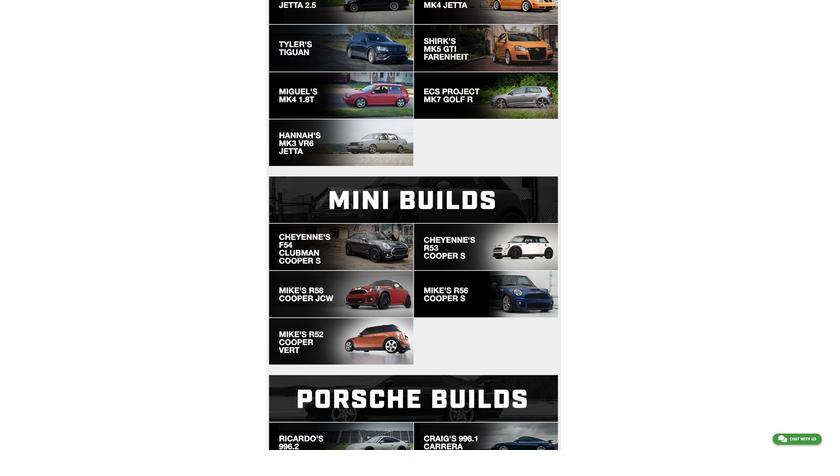 Task type: vqa. For each thing, say whether or not it's contained in the screenshot.
'CHRIS'S MK6 JETTA 2.5'
yes



Task type: describe. For each thing, give the bounding box(es) containing it.
996.1
[[459, 435, 479, 444]]

cooper for mike's r58
[[279, 294, 314, 303]]

miguel's mk4 1.8t
[[279, 87, 318, 104]]

r56
[[454, 286, 469, 295]]

us
[[812, 438, 817, 442]]

cooper inside 'cheyenne's f54 clubman cooper s'
[[279, 257, 314, 266]]

chat with us
[[790, 438, 817, 442]]

cheyenne's for f54
[[279, 233, 331, 242]]

farenheit
[[424, 52, 469, 62]]

craig's
[[424, 435, 457, 444]]

f54
[[279, 241, 293, 250]]

s for mike's r56
[[461, 294, 466, 303]]

mk4 jetta
[[424, 0, 468, 10]]

chat
[[790, 438, 800, 442]]

ricardo's
[[279, 435, 324, 444]]

ricardo's 996.2
[[279, 435, 324, 451]]

tyler's
[[279, 40, 312, 49]]

miguel's
[[279, 87, 318, 96]]

mike's r52 cooper vert
[[279, 330, 324, 355]]

shirk's
[[424, 36, 456, 46]]

cheyenne's r53 cooper s
[[424, 236, 476, 261]]

mk7
[[424, 95, 441, 104]]

comments image
[[779, 436, 788, 443]]

carrera
[[424, 443, 463, 451]]

cheyenne's for r53
[[424, 236, 476, 245]]

cooper for cheyenne's r53
[[424, 251, 459, 261]]

cooper for mike's r56
[[424, 294, 459, 303]]

mk6
[[314, 0, 331, 2]]

jetta inside chris's mk6 jetta 2.5
[[279, 0, 303, 10]]

gti
[[444, 44, 457, 54]]



Task type: locate. For each thing, give the bounding box(es) containing it.
r58
[[309, 286, 324, 295]]

s inside 'cheyenne's f54 clubman cooper s'
[[316, 257, 321, 266]]

ecs project mk7 golf r
[[424, 87, 480, 104]]

mk5
[[424, 44, 441, 54]]

s inside cheyenne's r53 cooper s
[[461, 251, 466, 261]]

mk4 inside miguel's mk4 1.8t
[[279, 95, 297, 104]]

cooper inside mike's r56 cooper s
[[424, 294, 459, 303]]

tyler's tiguan
[[279, 40, 312, 57]]

cooper inside mike's r58 cooper jcw
[[279, 294, 314, 303]]

cooper inside mike's r52 cooper vert
[[279, 338, 314, 347]]

r
[[467, 95, 473, 104]]

996.2
[[279, 443, 299, 451]]

0 horizontal spatial mk4
[[279, 95, 297, 104]]

1 horizontal spatial mk4
[[424, 0, 441, 10]]

s
[[461, 251, 466, 261], [316, 257, 321, 266], [461, 294, 466, 303]]

mk3
[[279, 139, 297, 148]]

0 horizontal spatial cheyenne's
[[279, 233, 331, 242]]

2.5
[[305, 0, 316, 10]]

shirk's mk5 gti farenheit
[[424, 36, 469, 62]]

mike's
[[279, 286, 307, 295], [424, 286, 452, 295], [279, 330, 307, 339]]

1.8t
[[299, 95, 315, 104]]

cheyenne's f54 clubman cooper s
[[279, 233, 331, 266]]

vert
[[279, 346, 300, 355]]

mike's inside mike's r56 cooper s
[[424, 286, 452, 295]]

r52
[[309, 330, 324, 339]]

cooper
[[424, 251, 459, 261], [279, 257, 314, 266], [279, 294, 314, 303], [424, 294, 459, 303], [279, 338, 314, 347]]

mike's for cooper jcw
[[279, 286, 307, 295]]

with
[[801, 438, 811, 442]]

mike's for cooper s
[[424, 286, 452, 295]]

chat with us link
[[773, 434, 823, 445]]

tiguan
[[279, 48, 310, 57]]

clubman
[[279, 249, 320, 258]]

mike's inside mike's r52 cooper vert
[[279, 330, 307, 339]]

r53
[[424, 243, 439, 253]]

s for cheyenne's r53
[[461, 251, 466, 261]]

project
[[443, 87, 480, 96]]

mike's r56 cooper s
[[424, 286, 469, 303]]

ecs
[[424, 87, 440, 96]]

mike's up vert
[[279, 330, 307, 339]]

mike's left the "r56"
[[424, 286, 452, 295]]

cooper inside cheyenne's r53 cooper s
[[424, 251, 459, 261]]

chris's
[[279, 0, 312, 2]]

jcw
[[316, 294, 334, 303]]

vr6
[[299, 139, 314, 148]]

jetta inside the hannah's mk3 vr6 jetta
[[279, 147, 303, 156]]

hannah's
[[279, 131, 321, 140]]

golf
[[444, 95, 465, 104]]

mk4
[[424, 0, 441, 10], [279, 95, 297, 104]]

cheyenne's
[[279, 233, 331, 242], [424, 236, 476, 245]]

chris's mk6 jetta 2.5
[[279, 0, 331, 10]]

s inside mike's r56 cooper s
[[461, 294, 466, 303]]

1 vertical spatial mk4
[[279, 95, 297, 104]]

0 vertical spatial mk4
[[424, 0, 441, 10]]

hannah's mk3 vr6 jetta
[[279, 131, 321, 156]]

jetta
[[279, 0, 303, 10], [444, 0, 468, 10], [279, 147, 303, 156]]

mike's r58 cooper jcw
[[279, 286, 334, 303]]

mike's left r58
[[279, 286, 307, 295]]

1 horizontal spatial cheyenne's
[[424, 236, 476, 245]]

craig's 996.1 carrera
[[424, 435, 479, 451]]

mike's inside mike's r58 cooper jcw
[[279, 286, 307, 295]]



